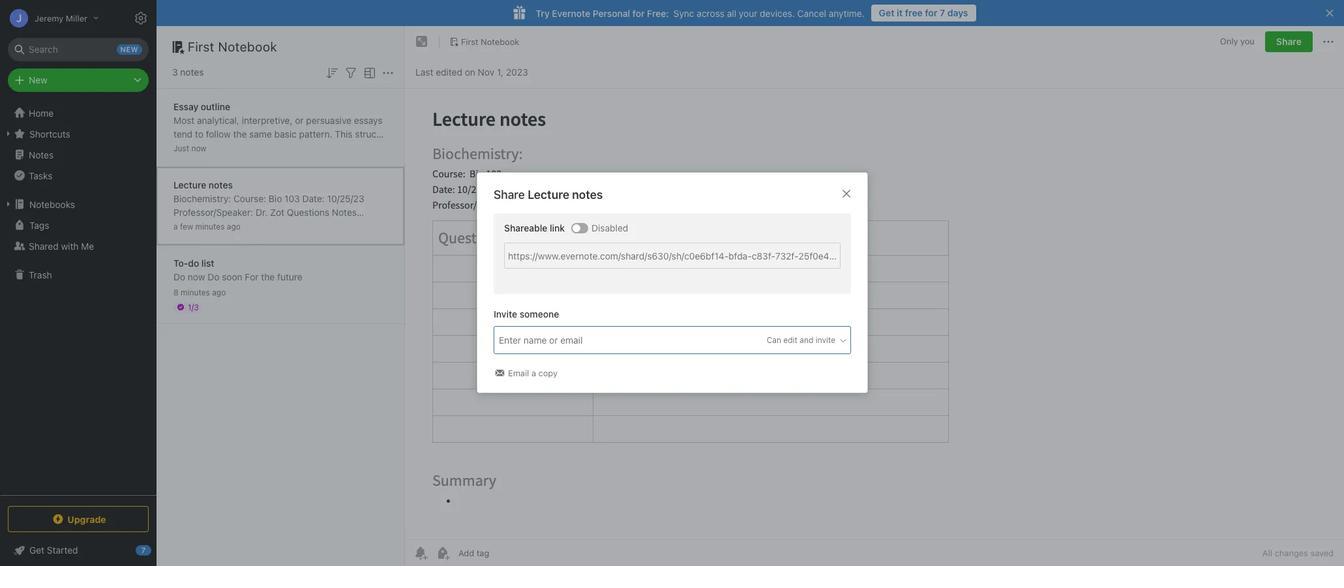Task type: vqa. For each thing, say whether or not it's contained in the screenshot.
across
yes



Task type: describe. For each thing, give the bounding box(es) containing it.
now for do
[[188, 271, 205, 282]]

shared with me
[[29, 240, 94, 251]]

tasks button
[[0, 165, 156, 186]]

invite someone
[[493, 309, 559, 320]]

trash
[[29, 269, 52, 280]]

interpretive,
[[242, 114, 293, 126]]

or
[[295, 114, 304, 126]]

biochemistry: course: bio 103 date: 10/25/23 professor/speaker: dr. zot questions notes summary
[[174, 193, 364, 231]]

just
[[174, 143, 189, 153]]

lecture notes
[[174, 179, 233, 190]]

most
[[188, 156, 209, 167]]

home link
[[0, 102, 157, 123]]

help
[[223, 142, 242, 153]]

biochemistry:
[[174, 193, 231, 204]]

10/25/23
[[327, 193, 364, 204]]

a inside 'button'
[[531, 368, 536, 379]]

shared link switcher image
[[572, 224, 580, 232]]

someone
[[519, 309, 559, 320]]

1 horizontal spatial lecture
[[528, 188, 569, 202]]

questions
[[287, 206, 329, 218]]

list
[[201, 257, 214, 268]]

try evernote personal for free: sync across all your devices. cancel anytime.
[[536, 8, 865, 19]]

edit
[[783, 335, 797, 345]]

email a copy
[[508, 368, 557, 379]]

shortcuts button
[[0, 123, 156, 144]]

tree containing home
[[0, 102, 157, 494]]

to-do list
[[174, 257, 214, 268]]

should
[[193, 142, 221, 153]]

add tag image
[[435, 545, 451, 561]]

dr.
[[256, 206, 268, 218]]

note window element
[[405, 26, 1344, 566]]

persuasive
[[306, 114, 352, 126]]

for
[[245, 271, 259, 282]]

ture
[[174, 128, 381, 153]]

first inside button
[[461, 36, 478, 47]]

new button
[[8, 68, 149, 92]]

most
[[174, 114, 195, 126]]

expand note image
[[414, 34, 430, 50]]

Shared URL text field
[[504, 243, 840, 269]]

evernote
[[552, 8, 590, 19]]

it
[[897, 7, 903, 18]]

email a copy button
[[493, 368, 560, 380]]

shared
[[29, 240, 59, 251]]

essay outline
[[174, 101, 230, 112]]

last edited on nov 1, 2023
[[416, 66, 528, 77]]

summary
[[174, 220, 213, 231]]

cancel
[[797, 8, 826, 19]]

3 notes
[[172, 67, 204, 78]]

shareable link
[[504, 223, 565, 234]]

tags
[[29, 219, 49, 231]]

first notebook inside first notebook button
[[461, 36, 519, 47]]

soon
[[222, 271, 242, 282]]

free:
[[647, 8, 669, 19]]

email
[[508, 368, 529, 379]]

1/3
[[188, 302, 199, 312]]

only you
[[1220, 36, 1255, 46]]

with
[[61, 240, 79, 251]]

formulate
[[262, 142, 302, 153]]

expand notebooks image
[[3, 199, 14, 209]]

same
[[249, 128, 272, 139]]

pattern.
[[299, 128, 332, 139]]

a few minutes ago
[[174, 221, 241, 231]]

nov
[[478, 66, 495, 77]]

1 horizontal spatial ago
[[227, 221, 241, 231]]

shareable
[[504, 223, 547, 234]]

outlines
[[344, 142, 377, 153]]

home
[[29, 107, 54, 118]]

tags button
[[0, 215, 156, 235]]

do now do soon for the future
[[174, 271, 302, 282]]

first inside note list element
[[188, 39, 215, 54]]

few
[[180, 221, 193, 231]]

you inside most analytical, interpretive, or persuasive essays tend to follow the same basic pattern. this struc ture should help you formulate effective outlines for most ...
[[244, 142, 259, 153]]

notes inside biochemistry: course: bio 103 date: 10/25/23 professor/speaker: dr. zot questions notes summary
[[332, 206, 357, 218]]

shared with me link
[[0, 235, 156, 256]]

tend
[[174, 128, 193, 139]]

across
[[697, 8, 725, 19]]

settings image
[[133, 10, 149, 26]]

a inside note list element
[[174, 221, 178, 231]]

share for share
[[1276, 36, 1302, 47]]

struc
[[355, 128, 381, 139]]



Task type: locate. For each thing, give the bounding box(es) containing it.
for inside "button"
[[925, 7, 938, 18]]

notebook inside note list element
[[218, 39, 277, 54]]

0 horizontal spatial ago
[[212, 287, 226, 297]]

disabled
[[591, 223, 628, 234]]

ago down soon
[[212, 287, 226, 297]]

for for 7
[[925, 7, 938, 18]]

add a reminder image
[[413, 545, 429, 561]]

share button
[[1265, 31, 1313, 52]]

share lecture notes
[[493, 188, 603, 202]]

notes for lecture notes
[[209, 179, 233, 190]]

0 vertical spatial ago
[[227, 221, 241, 231]]

analytical,
[[197, 114, 239, 126]]

course: bio
[[233, 193, 282, 204]]

notes up the shared link switcher 'image'
[[572, 188, 603, 202]]

anytime.
[[829, 8, 865, 19]]

get it free for 7 days
[[879, 7, 968, 18]]

essays
[[354, 114, 383, 126]]

notes
[[29, 149, 54, 160], [332, 206, 357, 218]]

now for just
[[191, 143, 207, 153]]

0 horizontal spatial lecture
[[174, 179, 206, 190]]

1 horizontal spatial do
[[208, 271, 219, 282]]

can edit and invite
[[767, 335, 835, 345]]

share right only you
[[1276, 36, 1302, 47]]

get
[[879, 7, 895, 18]]

1 vertical spatial a
[[531, 368, 536, 379]]

1 horizontal spatial the
[[261, 271, 275, 282]]

now up the most
[[191, 143, 207, 153]]

all changes saved
[[1263, 548, 1334, 558]]

share
[[1276, 36, 1302, 47], [493, 188, 525, 202]]

the inside most analytical, interpretive, or persuasive essays tend to follow the same basic pattern. this struc ture should help you formulate effective outlines for most ...
[[233, 128, 247, 139]]

minutes down the professor/speaker:
[[195, 221, 225, 231]]

8 minutes ago
[[174, 287, 226, 297]]

0 horizontal spatial first notebook
[[188, 39, 277, 54]]

to
[[195, 128, 203, 139]]

1 vertical spatial notes
[[332, 206, 357, 218]]

notebooks link
[[0, 194, 156, 215]]

the right for
[[261, 271, 275, 282]]

1 vertical spatial ago
[[212, 287, 226, 297]]

0 horizontal spatial the
[[233, 128, 247, 139]]

2 do from the left
[[208, 271, 219, 282]]

2 horizontal spatial for
[[925, 7, 938, 18]]

share inside button
[[1276, 36, 1302, 47]]

for inside most analytical, interpretive, or persuasive essays tend to follow the same basic pattern. this struc ture should help you formulate effective outlines for most ...
[[174, 156, 185, 167]]

you down same
[[244, 142, 259, 153]]

notebook inside button
[[481, 36, 519, 47]]

1 do from the left
[[174, 271, 185, 282]]

the
[[233, 128, 247, 139], [261, 271, 275, 282]]

1 horizontal spatial notes
[[209, 179, 233, 190]]

this
[[335, 128, 353, 139]]

zot
[[270, 206, 284, 218]]

lecture inside note list element
[[174, 179, 206, 190]]

first up on
[[461, 36, 478, 47]]

for for free:
[[633, 8, 645, 19]]

0 horizontal spatial share
[[493, 188, 525, 202]]

lecture up link
[[528, 188, 569, 202]]

sync
[[674, 8, 694, 19]]

you right only
[[1241, 36, 1255, 46]]

1 horizontal spatial first
[[461, 36, 478, 47]]

Add tag field
[[497, 333, 654, 348]]

1 vertical spatial the
[[261, 271, 275, 282]]

ago down the professor/speaker:
[[227, 221, 241, 231]]

first
[[461, 36, 478, 47], [188, 39, 215, 54]]

0 vertical spatial now
[[191, 143, 207, 153]]

2023
[[506, 66, 528, 77]]

do
[[174, 271, 185, 282], [208, 271, 219, 282]]

professor/speaker:
[[174, 206, 253, 218]]

Note Editor text field
[[405, 89, 1344, 539]]

saved
[[1311, 548, 1334, 558]]

0 vertical spatial the
[[233, 128, 247, 139]]

devices.
[[760, 8, 795, 19]]

0 vertical spatial share
[[1276, 36, 1302, 47]]

copy
[[538, 368, 557, 379]]

you inside note window element
[[1241, 36, 1255, 46]]

first notebook inside note list element
[[188, 39, 277, 54]]

first notebook up nov
[[461, 36, 519, 47]]

trash link
[[0, 264, 156, 285]]

1 horizontal spatial first notebook
[[461, 36, 519, 47]]

None search field
[[17, 38, 140, 61]]

lecture up the biochemistry:
[[174, 179, 206, 190]]

...
[[211, 156, 219, 167]]

future
[[277, 271, 302, 282]]

now
[[191, 143, 207, 153], [188, 271, 205, 282]]

7
[[940, 7, 945, 18]]

do
[[188, 257, 199, 268]]

first up 3 notes
[[188, 39, 215, 54]]

first notebook
[[461, 36, 519, 47], [188, 39, 277, 54]]

1 horizontal spatial notes
[[332, 206, 357, 218]]

effective
[[304, 142, 341, 153]]

for left 7
[[925, 7, 938, 18]]

0 horizontal spatial notebook
[[218, 39, 277, 54]]

share up shareable
[[493, 188, 525, 202]]

close image
[[839, 186, 854, 202]]

1 vertical spatial share
[[493, 188, 525, 202]]

outline
[[201, 101, 230, 112]]

2 horizontal spatial notes
[[572, 188, 603, 202]]

ago
[[227, 221, 241, 231], [212, 287, 226, 297]]

tasks
[[29, 170, 52, 181]]

1 vertical spatial you
[[244, 142, 259, 153]]

0 vertical spatial notes
[[29, 149, 54, 160]]

1 vertical spatial now
[[188, 271, 205, 282]]

on
[[465, 66, 475, 77]]

8
[[174, 287, 179, 297]]

0 vertical spatial you
[[1241, 36, 1255, 46]]

invite
[[815, 335, 835, 345]]

0 vertical spatial minutes
[[195, 221, 225, 231]]

notes right 3
[[180, 67, 204, 78]]

now down to-do list
[[188, 271, 205, 282]]

only
[[1220, 36, 1238, 46]]

1 horizontal spatial a
[[531, 368, 536, 379]]

basic
[[274, 128, 297, 139]]

follow
[[206, 128, 231, 139]]

get it free for 7 days button
[[871, 5, 976, 22]]

for left 'free:'
[[633, 8, 645, 19]]

0 vertical spatial a
[[174, 221, 178, 231]]

just now
[[174, 143, 207, 153]]

share for share lecture notes
[[493, 188, 525, 202]]

103
[[284, 193, 300, 204]]

Search text field
[[17, 38, 140, 61]]

try
[[536, 8, 550, 19]]

a
[[174, 221, 178, 231], [531, 368, 536, 379]]

changes
[[1275, 548, 1308, 558]]

0 horizontal spatial you
[[244, 142, 259, 153]]

notes up tasks
[[29, 149, 54, 160]]

1 vertical spatial minutes
[[181, 287, 210, 297]]

tree
[[0, 102, 157, 494]]

a left copy on the bottom left
[[531, 368, 536, 379]]

free
[[905, 7, 923, 18]]

0 horizontal spatial first
[[188, 39, 215, 54]]

1,
[[497, 66, 504, 77]]

0 horizontal spatial do
[[174, 271, 185, 282]]

most analytical, interpretive, or persuasive essays tend to follow the same basic pattern. this struc ture should help you formulate effective outlines for most ...
[[174, 114, 383, 167]]

0 horizontal spatial notes
[[29, 149, 54, 160]]

0 horizontal spatial notes
[[180, 67, 204, 78]]

Select permission field
[[741, 335, 848, 346]]

notes up the biochemistry:
[[209, 179, 233, 190]]

note list element
[[157, 26, 405, 566]]

the up the help
[[233, 128, 247, 139]]

0 horizontal spatial a
[[174, 221, 178, 231]]

1 horizontal spatial you
[[1241, 36, 1255, 46]]

1 horizontal spatial notebook
[[481, 36, 519, 47]]

invite
[[493, 309, 517, 320]]

you
[[1241, 36, 1255, 46], [244, 142, 259, 153]]

last
[[416, 66, 433, 77]]

personal
[[593, 8, 630, 19]]

notes for 3 notes
[[180, 67, 204, 78]]

all
[[727, 8, 737, 19]]

0 horizontal spatial for
[[174, 156, 185, 167]]

first notebook up 3 notes
[[188, 39, 277, 54]]

all
[[1263, 548, 1273, 558]]

notebooks
[[29, 199, 75, 210]]

for
[[925, 7, 938, 18], [633, 8, 645, 19], [174, 156, 185, 167]]

can
[[767, 335, 781, 345]]

and
[[800, 335, 813, 345]]

to-
[[174, 257, 188, 268]]

1 horizontal spatial for
[[633, 8, 645, 19]]

notes down 10/25/23
[[332, 206, 357, 218]]

a left the few at the top
[[174, 221, 178, 231]]

do down to-
[[174, 271, 185, 282]]

do down list
[[208, 271, 219, 282]]

me
[[81, 240, 94, 251]]

1 horizontal spatial share
[[1276, 36, 1302, 47]]

for down just
[[174, 156, 185, 167]]

minutes up the 1/3
[[181, 287, 210, 297]]

date:
[[302, 193, 325, 204]]

first notebook button
[[445, 33, 524, 51]]



